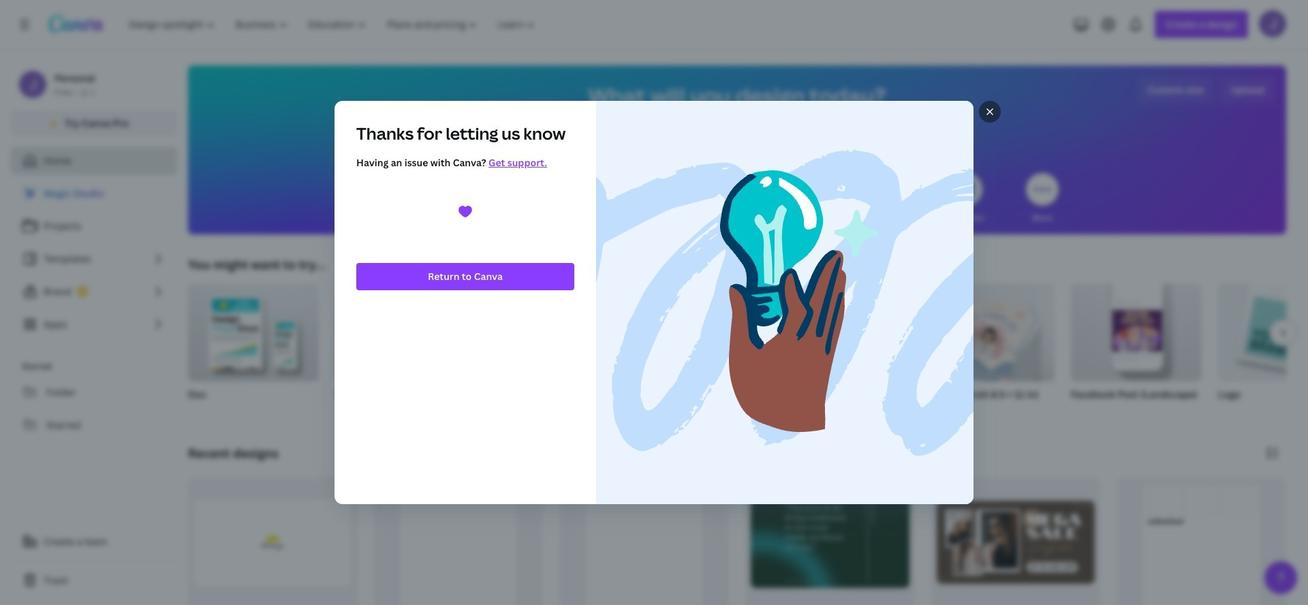 Task type: locate. For each thing, give the bounding box(es) containing it.
5 group from the left
[[777, 283, 908, 418]]

group
[[188, 283, 319, 418], [335, 283, 466, 418], [482, 283, 613, 418], [630, 283, 760, 418], [777, 283, 908, 418], [924, 283, 1055, 418], [1071, 283, 1202, 418], [1218, 283, 1308, 418]]

None search field
[[533, 127, 942, 154]]

4 group from the left
[[630, 283, 760, 418]]

2 group from the left
[[335, 283, 466, 418]]

7 group from the left
[[1071, 283, 1202, 418]]

list
[[11, 180, 177, 338]]



Task type: vqa. For each thing, say whether or not it's contained in the screenshot.
right videos
no



Task type: describe. For each thing, give the bounding box(es) containing it.
top level navigation element
[[120, 11, 547, 38]]

1 group from the left
[[188, 283, 319, 418]]

6 group from the left
[[924, 283, 1055, 418]]

3 group from the left
[[482, 283, 613, 418]]

8 group from the left
[[1218, 283, 1308, 418]]



